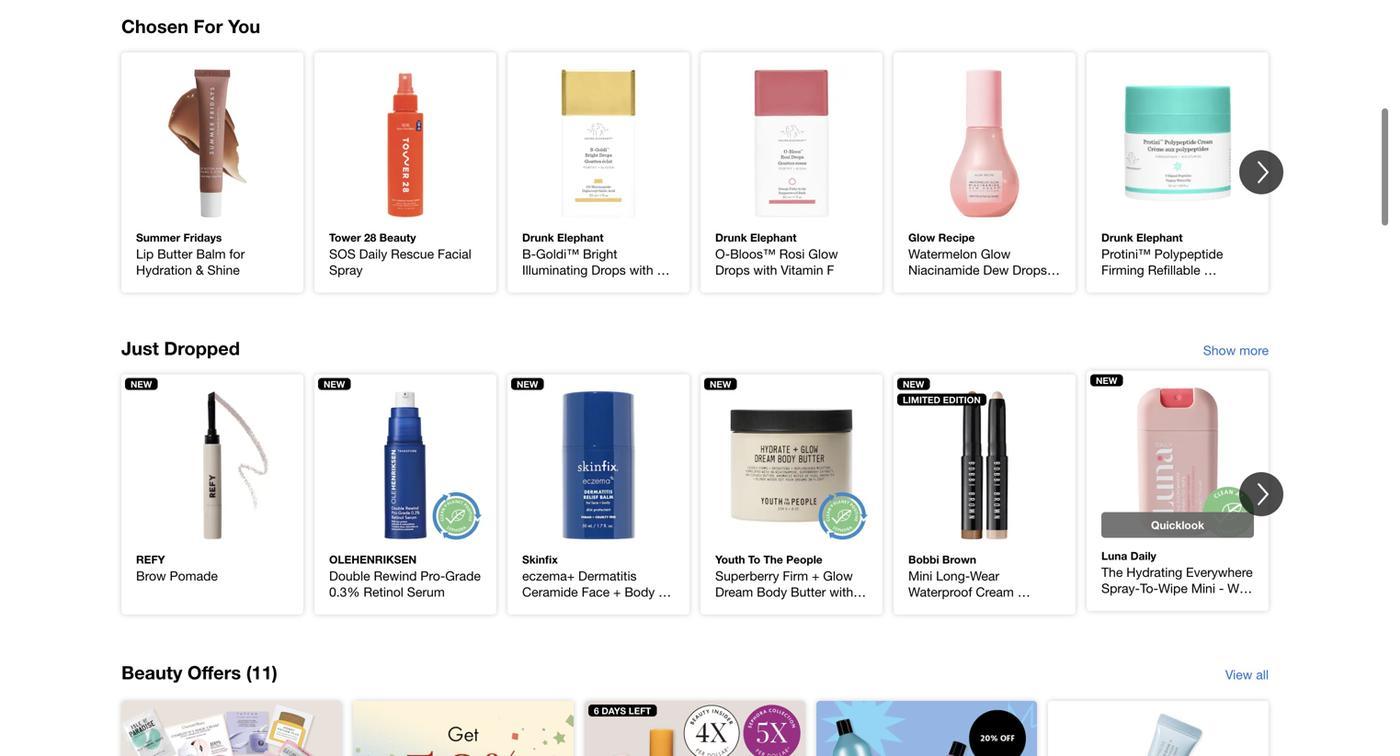 Task type: locate. For each thing, give the bounding box(es) containing it.
1 horizontal spatial drops
[[716, 262, 750, 278]]

1 vertical spatial serum
[[407, 585, 445, 600]]

1 vertical spatial cream
[[522, 601, 561, 616]]

quicklook button up pomade on the left
[[136, 516, 289, 542]]

skinfix
[[522, 553, 558, 566]]

daily inside tower 28 beauty sos daily rescue facial spray
[[359, 246, 387, 261]]

new for to
[[710, 379, 731, 390]]

quicklook for eczema+ dermatitis ceramide face + body cream
[[572, 523, 625, 536]]

1 drops from the left
[[592, 262, 626, 278]]

quicklook button up 28
[[329, 194, 482, 220]]

retinol
[[364, 585, 404, 600]]

1 horizontal spatial mini
[[1192, 581, 1216, 596]]

glow inside drunk elephant o-bloos™ rosi glow drops with vitamin f
[[809, 246, 838, 261]]

quicklook for brow pomade
[[186, 523, 239, 536]]

elephant inside drunk elephant protini™ polypeptide firming refillable moisturizer
[[1137, 231, 1183, 244]]

cream
[[976, 585, 1014, 600], [522, 601, 561, 616]]

quicklook for o-bloos™ rosi glow drops with vitamin f
[[765, 200, 818, 213]]

elephant for polypeptide
[[1137, 231, 1183, 244]]

+ down dermatitis
[[613, 585, 621, 600]]

drunk inside drunk elephant b-goldi™ bright illuminating drops with 5% niacinamide
[[522, 231, 554, 244]]

daily down 28
[[359, 246, 387, 261]]

1 horizontal spatial body
[[757, 585, 787, 600]]

1 horizontal spatial niacinamide
[[909, 262, 980, 278]]

new for brow
[[131, 379, 152, 390]]

pomade
[[170, 569, 218, 584]]

brown
[[943, 553, 977, 566]]

6 inside button
[[594, 706, 599, 717]]

daily up hydrating
[[1131, 550, 1157, 563]]

niacinamide
[[909, 262, 980, 278], [546, 279, 617, 294]]

2 vertical spatial +
[[745, 617, 753, 632]]

drops for goldi™
[[592, 262, 626, 278]]

serum down watermelon
[[909, 279, 946, 294]]

1 horizontal spatial the
[[1102, 565, 1123, 580]]

1 horizontal spatial butter
[[791, 585, 826, 600]]

quicklook button up dermatitis
[[522, 516, 675, 542]]

2 vertical spatial &
[[1180, 613, 1188, 628]]

0 horizontal spatial daily
[[359, 246, 387, 261]]

0 vertical spatial &
[[196, 262, 204, 278]]

rescue
[[391, 246, 434, 261]]

& right 3
[[1180, 613, 1188, 628]]

elephant for goldi™
[[557, 231, 604, 244]]

0 horizontal spatial mini
[[909, 569, 933, 584]]

with inside youth to the people superberry firm + glow dream body butter with niacinamide, hyaluronic acid + antioxidants
[[830, 585, 854, 600]]

body
[[625, 585, 655, 600], [757, 585, 787, 600]]

drunk up b-
[[522, 231, 554, 244]]

2 elephant from the left
[[750, 231, 797, 244]]

refy brow pomade
[[136, 553, 218, 584]]

people
[[786, 553, 823, 566]]

new inside new limited edition
[[903, 379, 925, 390]]

mini down bobbi
[[909, 569, 933, 584]]

elephant inside drunk elephant b-goldi™ bright illuminating drops with 5% niacinamide
[[557, 231, 604, 244]]

hyaluronic
[[794, 601, 855, 616]]

quicklook button up polypeptide
[[1102, 194, 1254, 220]]

elephant for bloos™
[[750, 231, 797, 244]]

& down balm on the left top of page
[[196, 262, 204, 278]]

0 horizontal spatial butter
[[157, 246, 193, 261]]

illuminating
[[522, 262, 588, 278]]

cream inside bobbi brown mini long-wear waterproof cream eyeshadow stick set
[[976, 585, 1014, 600]]

quicklook up people
[[765, 523, 818, 536]]

omegas
[[1117, 613, 1165, 628]]

luna
[[1102, 550, 1128, 563]]

long-
[[936, 569, 970, 584]]

body inside 'skinfix eczema+ dermatitis ceramide face + body cream'
[[625, 585, 655, 600]]

with right illuminating
[[630, 262, 654, 278]]

1 horizontal spatial drunk
[[716, 231, 747, 244]]

drunk inside drunk elephant o-bloos™ rosi glow drops with vitamin f
[[716, 231, 747, 244]]

2 body from the left
[[757, 585, 787, 600]]

summer fridays lip butter balm for hydration & shine
[[136, 231, 248, 278]]

0 horizontal spatial body
[[625, 585, 655, 600]]

quicklook button up the bright
[[522, 194, 675, 220]]

view all
[[1226, 668, 1269, 683]]

tower 28 beauty - sos daily rescue facial spray image
[[329, 67, 482, 220]]

with inside drunk elephant o-bloos™ rosi glow drops with vitamin f
[[754, 262, 778, 278]]

quicklook for the hydrating everywhere spray-to-wipe mini - with prebiotics, vitamins c & e, omegas 3 & 6
[[1151, 519, 1205, 532]]

quicklook button
[[136, 194, 289, 220], [329, 194, 482, 220], [522, 194, 675, 220], [716, 194, 868, 220], [909, 194, 1061, 220], [1102, 194, 1254, 220], [1102, 513, 1254, 538], [136, 516, 289, 542], [329, 516, 482, 542], [522, 516, 675, 542], [716, 516, 868, 542], [909, 516, 1061, 542]]

quicklook button for sos daily rescue facial spray
[[329, 194, 482, 220]]

firming
[[1102, 262, 1145, 278]]

quicklook button for lip butter balm for hydration & shine
[[136, 194, 289, 220]]

drops inside drunk elephant b-goldi™ bright illuminating drops with 5% niacinamide
[[592, 262, 626, 278]]

0 horizontal spatial drunk
[[522, 231, 554, 244]]

+ down niacinamide,
[[745, 617, 753, 632]]

quicklook up polypeptide
[[1151, 200, 1205, 213]]

1 horizontal spatial +
[[745, 617, 753, 632]]

butter down "firm"
[[791, 585, 826, 600]]

1 elephant from the left
[[557, 231, 604, 244]]

glow up hyaluronic
[[823, 569, 853, 584]]

chosen
[[121, 15, 189, 37]]

quicklook up the bright
[[572, 200, 625, 213]]

drops inside glow recipe watermelon glow niacinamide dew drops serum
[[1013, 262, 1047, 278]]

1 vertical spatial +
[[613, 585, 621, 600]]

quicklook up pomade on the left
[[186, 523, 239, 536]]

quicklook button up hydrating
[[1102, 513, 1254, 538]]

+
[[812, 569, 820, 584], [613, 585, 621, 600], [745, 617, 753, 632]]

olehenriksen double rewind pro-grade 0.3% retinol serum
[[329, 553, 484, 600]]

rewind
[[374, 569, 417, 584]]

with down bloos™
[[754, 262, 778, 278]]

1 horizontal spatial elephant
[[750, 231, 797, 244]]

eczema+
[[522, 569, 575, 584]]

serum down the pro-
[[407, 585, 445, 600]]

+ down people
[[812, 569, 820, 584]]

drops right "dew"
[[1013, 262, 1047, 278]]

quicklook button up recipe
[[909, 194, 1061, 220]]

0 vertical spatial daily
[[359, 246, 387, 261]]

drunk for b-
[[522, 231, 554, 244]]

the inside "luna daily the hydrating everywhere spray-to-wipe mini - with prebiotics, vitamins c & e, omegas 3 & 6"
[[1102, 565, 1123, 580]]

quicklook button up rosi
[[716, 194, 868, 220]]

with inside drunk elephant b-goldi™ bright illuminating drops with 5% niacinamide
[[630, 262, 654, 278]]

beauty up rescue
[[380, 231, 416, 244]]

quicklook up olehenriksen
[[379, 523, 432, 536]]

glow up "dew"
[[981, 246, 1011, 261]]

0 vertical spatial beauty
[[380, 231, 416, 244]]

1 horizontal spatial serum
[[909, 279, 946, 294]]

elephant up polypeptide
[[1137, 231, 1183, 244]]

cream down ceramide
[[522, 601, 561, 616]]

2 horizontal spatial with
[[830, 585, 854, 600]]

drops for glow
[[1013, 262, 1047, 278]]

0 vertical spatial 6
[[1191, 613, 1198, 628]]

firm
[[783, 569, 809, 584]]

quicklook up rosi
[[765, 200, 818, 213]]

drops for bloos™
[[716, 262, 750, 278]]

6 left the days
[[594, 706, 599, 717]]

1 clean plus planet positive image from the left
[[329, 389, 482, 542]]

glow
[[909, 231, 936, 244], [809, 246, 838, 261], [981, 246, 1011, 261], [823, 569, 853, 584]]

0 horizontal spatial niacinamide
[[546, 279, 617, 294]]

view all link
[[1222, 662, 1273, 689]]

2 horizontal spatial drunk
[[1102, 231, 1134, 244]]

drops inside drunk elephant o-bloos™ rosi glow drops with vitamin f
[[716, 262, 750, 278]]

&
[[196, 262, 204, 278], [1232, 597, 1240, 612], [1180, 613, 1188, 628]]

clean at sephora image
[[1102, 386, 1254, 538]]

serum for niacinamide
[[909, 279, 946, 294]]

1 horizontal spatial 6
[[1191, 613, 1198, 628]]

3 drops from the left
[[1013, 262, 1047, 278]]

niacinamide down watermelon
[[909, 262, 980, 278]]

3
[[1169, 613, 1176, 628]]

1 vertical spatial daily
[[1131, 550, 1157, 563]]

glow up f
[[809, 246, 838, 261]]

6 days left button
[[585, 702, 806, 757]]

0 vertical spatial niacinamide
[[909, 262, 980, 278]]

protini™
[[1102, 246, 1151, 261]]

drunk inside drunk elephant protini™ polypeptide firming refillable moisturizer
[[1102, 231, 1134, 244]]

recipe
[[939, 231, 975, 244]]

dropped
[[164, 337, 240, 359]]

the for firm
[[764, 553, 783, 566]]

2 drops from the left
[[716, 262, 750, 278]]

ceramide
[[522, 585, 578, 600]]

set
[[1011, 601, 1030, 616]]

drops down the bright
[[592, 262, 626, 278]]

mini left -
[[1192, 581, 1216, 596]]

1 horizontal spatial with
[[754, 262, 778, 278]]

polypeptide
[[1155, 246, 1223, 261]]

quicklook button up fridays
[[136, 194, 289, 220]]

the right the to
[[764, 553, 783, 566]]

elephant up rosi
[[750, 231, 797, 244]]

the inside youth to the people superberry firm + glow dream body butter with niacinamide, hyaluronic acid + antioxidants
[[764, 553, 783, 566]]

5%
[[522, 279, 542, 294]]

the down luna on the right bottom of page
[[1102, 565, 1123, 580]]

eyeshadow
[[909, 601, 975, 616]]

0 horizontal spatial beauty
[[121, 662, 182, 684]]

summer fridays - lip butter balm for hydration & shine image
[[136, 67, 289, 220]]

1 horizontal spatial daily
[[1131, 550, 1157, 563]]

& inside 'summer fridays lip butter balm for hydration & shine'
[[196, 262, 204, 278]]

2 horizontal spatial &
[[1232, 597, 1240, 612]]

0 horizontal spatial elephant
[[557, 231, 604, 244]]

1 vertical spatial 6
[[594, 706, 599, 717]]

beauty inside tower 28 beauty sos daily rescue facial spray
[[380, 231, 416, 244]]

with for bright
[[630, 262, 654, 278]]

niacinamide down illuminating
[[546, 279, 617, 294]]

0 vertical spatial cream
[[976, 585, 1014, 600]]

quicklook up dermatitis
[[572, 523, 625, 536]]

1 vertical spatial butter
[[791, 585, 826, 600]]

prebiotics,
[[1102, 597, 1163, 612]]

0 horizontal spatial with
[[630, 262, 654, 278]]

butter inside 'summer fridays lip butter balm for hydration & shine'
[[157, 246, 193, 261]]

0 vertical spatial butter
[[157, 246, 193, 261]]

6 down vitamins
[[1191, 613, 1198, 628]]

drunk up protini™
[[1102, 231, 1134, 244]]

beauty left offers
[[121, 662, 182, 684]]

daily inside "luna daily the hydrating everywhere spray-to-wipe mini - with prebiotics, vitamins c & e, omegas 3 & 6"
[[1131, 550, 1157, 563]]

0 horizontal spatial the
[[764, 553, 783, 566]]

with up hyaluronic
[[830, 585, 854, 600]]

elephant inside drunk elephant o-bloos™ rosi glow drops with vitamin f
[[750, 231, 797, 244]]

drunk for o-
[[716, 231, 747, 244]]

quicklook
[[186, 200, 239, 213], [379, 200, 432, 213], [572, 200, 625, 213], [765, 200, 818, 213], [958, 200, 1012, 213], [1151, 200, 1205, 213], [1151, 519, 1205, 532], [186, 523, 239, 536], [379, 523, 432, 536], [572, 523, 625, 536], [765, 523, 818, 536], [958, 523, 1012, 536]]

2 horizontal spatial elephant
[[1137, 231, 1183, 244]]

0 horizontal spatial cream
[[522, 601, 561, 616]]

quicklook for lip butter balm for hydration & shine
[[186, 200, 239, 213]]

edition
[[943, 394, 981, 405]]

clean plus planet positive image
[[329, 389, 482, 542], [716, 389, 868, 542]]

quicklook up rescue
[[379, 200, 432, 213]]

with
[[630, 262, 654, 278], [754, 262, 778, 278], [830, 585, 854, 600]]

1 vertical spatial &
[[1232, 597, 1240, 612]]

drops
[[592, 262, 626, 278], [716, 262, 750, 278], [1013, 262, 1047, 278]]

drunk up o-
[[716, 231, 747, 244]]

quicklook up hydrating
[[1151, 519, 1205, 532]]

drunk elephant - o-bloos™ rosi glow drops with vitamin f image
[[716, 67, 868, 220]]

1 vertical spatial beauty
[[121, 662, 182, 684]]

0 horizontal spatial +
[[613, 585, 621, 600]]

0 vertical spatial serum
[[909, 279, 946, 294]]

quicklook up brown
[[958, 523, 1012, 536]]

1 vertical spatial niacinamide
[[546, 279, 617, 294]]

serum inside glow recipe watermelon glow niacinamide dew drops serum
[[909, 279, 946, 294]]

0 horizontal spatial serum
[[407, 585, 445, 600]]

shine
[[207, 262, 240, 278]]

serum inside olehenriksen double rewind pro-grade 0.3% retinol serum
[[407, 585, 445, 600]]

1 body from the left
[[625, 585, 655, 600]]

to-
[[1140, 581, 1159, 596]]

6
[[1191, 613, 1198, 628], [594, 706, 599, 717]]

quicklook up fridays
[[186, 200, 239, 213]]

0 horizontal spatial &
[[196, 262, 204, 278]]

luna daily the hydrating everywhere spray-to-wipe mini - with prebiotics, vitamins c & e, omegas 3 & 6
[[1102, 550, 1258, 628]]

2 horizontal spatial +
[[812, 569, 820, 584]]

quicklook button up olehenriksen
[[329, 516, 482, 542]]

& right c
[[1232, 597, 1240, 612]]

beauty
[[380, 231, 416, 244], [121, 662, 182, 684]]

0 horizontal spatial clean plus planet positive image
[[329, 389, 482, 542]]

0 vertical spatial +
[[812, 569, 820, 584]]

vitamins
[[1166, 597, 1215, 612]]

stick
[[979, 601, 1008, 616]]

elephant up the bright
[[557, 231, 604, 244]]

hydrating
[[1127, 565, 1183, 580]]

grade
[[445, 569, 481, 584]]

1 horizontal spatial cream
[[976, 585, 1014, 600]]

1 horizontal spatial beauty
[[380, 231, 416, 244]]

2 clean plus planet positive image from the left
[[716, 389, 868, 542]]

quicklook button for the hydrating everywhere spray-to-wipe mini - with prebiotics, vitamins c & e, omegas 3 & 6
[[1102, 513, 1254, 538]]

drops down o-
[[716, 262, 750, 278]]

left
[[629, 706, 651, 717]]

0 horizontal spatial drops
[[592, 262, 626, 278]]

spray-
[[1102, 581, 1140, 596]]

1 horizontal spatial &
[[1180, 613, 1188, 628]]

refy
[[136, 553, 165, 566]]

for
[[229, 246, 245, 261]]

2 drunk from the left
[[716, 231, 747, 244]]

e,
[[1102, 613, 1113, 628]]

0 horizontal spatial 6
[[594, 706, 599, 717]]

quicklook up recipe
[[958, 200, 1012, 213]]

limited
[[903, 394, 941, 405]]

quicklook button up brown
[[909, 516, 1061, 542]]

butter inside youth to the people superberry firm + glow dream body butter with niacinamide, hyaluronic acid + antioxidants
[[791, 585, 826, 600]]

quicklook button for b-goldi™ bright illuminating drops with 5% niacinamide
[[522, 194, 675, 220]]

cream up stick
[[976, 585, 1014, 600]]

quicklook for double rewind pro-grade 0.3% retinol serum
[[379, 523, 432, 536]]

2 horizontal spatial drops
[[1013, 262, 1047, 278]]

drunk elephant b-goldi™ bright illuminating drops with 5% niacinamide
[[522, 231, 657, 294]]

quicklook button up people
[[716, 516, 868, 542]]

butter up 'hydration'
[[157, 246, 193, 261]]

1 horizontal spatial clean plus planet positive image
[[716, 389, 868, 542]]

body up niacinamide,
[[757, 585, 787, 600]]

3 drunk from the left
[[1102, 231, 1134, 244]]

3 elephant from the left
[[1137, 231, 1183, 244]]

body down dermatitis
[[625, 585, 655, 600]]

1 drunk from the left
[[522, 231, 554, 244]]

glow recipe - watermelon glow niacinamide dew drops serum image
[[909, 67, 1061, 220]]



Task type: describe. For each thing, give the bounding box(es) containing it.
vitamin
[[781, 262, 824, 278]]

quicklook button for brow pomade
[[136, 516, 289, 542]]

drunk elephant protini™ polypeptide firming refillable moisturizer
[[1102, 231, 1227, 294]]

drunk for protini™
[[1102, 231, 1134, 244]]

rosi
[[780, 246, 805, 261]]

pro-
[[421, 569, 445, 584]]

more
[[1240, 343, 1269, 358]]

quicklook button for mini long-wear waterproof cream eyeshadow stick set
[[909, 516, 1061, 542]]

quicklook for watermelon glow niacinamide dew drops serum
[[958, 200, 1012, 213]]

new limited edition
[[903, 379, 981, 405]]

watermelon
[[909, 246, 978, 261]]

niacinamide,
[[716, 601, 790, 616]]

dermatitis
[[578, 569, 637, 584]]

quicklook for b-goldi™ bright illuminating drops with 5% niacinamide
[[572, 200, 625, 213]]

goldi™
[[536, 246, 579, 261]]

clean plus planet positive image for rewind
[[329, 389, 482, 542]]

superberry
[[716, 569, 779, 584]]

with
[[1228, 581, 1254, 596]]

new for double
[[324, 379, 345, 390]]

b-
[[522, 246, 536, 261]]

niacinamide inside glow recipe watermelon glow niacinamide dew drops serum
[[909, 262, 980, 278]]

mini inside bobbi brown mini long-wear waterproof cream eyeshadow stick set
[[909, 569, 933, 584]]

you
[[228, 15, 260, 37]]

tower
[[329, 231, 361, 244]]

youth
[[716, 553, 745, 566]]

skinfix eczema+ dermatitis ceramide face + body cream
[[522, 553, 659, 616]]

wipe
[[1159, 581, 1188, 596]]

facial
[[438, 246, 472, 261]]

20% off image
[[817, 702, 1037, 757]]

lip
[[136, 246, 154, 261]]

refillable
[[1148, 262, 1201, 278]]

show more
[[1204, 343, 1269, 358]]

the for spray-
[[1102, 565, 1123, 580]]

glow up watermelon
[[909, 231, 936, 244]]

view
[[1226, 668, 1253, 683]]

show
[[1204, 343, 1236, 358]]

quicklook button for eczema+ dermatitis ceramide face + body cream
[[522, 516, 675, 542]]

quicklook button for double rewind pro-grade 0.3% retinol serum
[[329, 516, 482, 542]]

+ inside 'skinfix eczema+ dermatitis ceramide face + body cream'
[[613, 585, 621, 600]]

c
[[1219, 597, 1228, 612]]

quicklook button for watermelon glow niacinamide dew drops serum
[[909, 194, 1061, 220]]

(11)
[[246, 662, 278, 684]]

serum for grade
[[407, 585, 445, 600]]

bloos™
[[730, 246, 776, 261]]

drunk elephant - protini&trade; polypeptide firming refillable moisturizer image
[[1102, 67, 1254, 220]]

brow
[[136, 569, 166, 584]]

acid
[[716, 617, 741, 632]]

niacinamide inside drunk elephant b-goldi™ bright illuminating drops with 5% niacinamide
[[546, 279, 617, 294]]

glow recipe watermelon glow niacinamide dew drops serum
[[909, 231, 1051, 294]]

with for rosi
[[754, 262, 778, 278]]

quicklook for sos daily rescue facial spray
[[379, 200, 432, 213]]

get up to 50% off§§ top skincare brands image
[[353, 702, 574, 757]]

waterproof
[[909, 585, 973, 600]]

face
[[582, 585, 610, 600]]

quicklook for protini™ polypeptide firming refillable moisturizer
[[1151, 200, 1205, 213]]

just
[[121, 337, 159, 359]]

show more link
[[1196, 335, 1277, 366]]

antioxidants
[[756, 617, 828, 632]]

chosen for you
[[121, 15, 260, 37]]

new for daily
[[1096, 375, 1118, 386]]

drunk elephant - b-goldi™ bright illuminating drops with 5% niacinamide image
[[522, 67, 675, 220]]

offers
[[187, 662, 241, 684]]

quicklook button for o-bloos™ rosi glow drops with vitamin f
[[716, 194, 868, 220]]

quicklook button for protini™ polypeptide firming refillable moisturizer
[[1102, 194, 1254, 220]]

bobbi brown mini long-wear waterproof cream eyeshadow stick set
[[909, 553, 1030, 616]]

wear
[[970, 569, 1000, 584]]

dream
[[716, 585, 753, 600]]

new for eczema+
[[517, 379, 538, 390]]

clean plus planet positive image for the
[[716, 389, 868, 542]]

double
[[329, 569, 370, 584]]

beauty insider 4x per dollar†† | sephora collection 5x per dollar†† image
[[585, 702, 806, 757]]

6 inside "luna daily the hydrating everywhere spray-to-wipe mini - with prebiotics, vitamins c & e, omegas 3 & 6"
[[1191, 613, 1198, 628]]

f
[[827, 262, 835, 278]]

quicklook button for superberry firm + glow dream body butter with niacinamide, hyaluronic acid + antioxidants
[[716, 516, 868, 542]]

0.3%
[[329, 585, 360, 600]]

balm
[[196, 246, 226, 261]]

o-
[[716, 246, 730, 261]]

glow inside youth to the people superberry firm + glow dream body butter with niacinamide, hyaluronic acid + antioxidants
[[823, 569, 853, 584]]

bobbi
[[909, 553, 939, 566]]

-
[[1219, 581, 1224, 596]]

mini inside "luna daily the hydrating everywhere spray-to-wipe mini - with prebiotics, vitamins c & e, omegas 3 & 6"
[[1192, 581, 1216, 596]]

tower 28 beauty sos daily rescue facial spray
[[329, 231, 475, 278]]

beauty offers (11)
[[121, 662, 278, 684]]

quicklook for mini long-wear waterproof cream eyeshadow stick set
[[958, 523, 1012, 536]]

youth to the people superberry firm + glow dream body butter with niacinamide, hyaluronic acid + antioxidants
[[716, 553, 859, 632]]

6 days left
[[594, 706, 651, 717]]

body inside youth to the people superberry firm + glow dream body butter with niacinamide, hyaluronic acid + antioxidants
[[757, 585, 787, 600]]

quicklook for superberry firm + glow dream body butter with niacinamide, hyaluronic acid + antioxidants
[[765, 523, 818, 536]]

to
[[748, 553, 761, 566]]

hydration
[[136, 262, 192, 278]]

fridays
[[184, 231, 222, 244]]

olehenriksen
[[329, 553, 417, 566]]

all
[[1257, 668, 1269, 683]]

sos
[[329, 246, 356, 261]]

summer
[[136, 231, 180, 244]]

28
[[364, 231, 376, 244]]

bright
[[583, 246, 618, 261]]

drunk elephant o-bloos™ rosi glow drops with vitamin f
[[716, 231, 842, 278]]

moisturizer
[[1102, 279, 1165, 294]]

cream inside 'skinfix eczema+ dermatitis ceramide face + body cream'
[[522, 601, 561, 616]]

just dropped
[[121, 337, 240, 359]]

days
[[602, 706, 626, 717]]



Task type: vqa. For each thing, say whether or not it's contained in the screenshot.
with
yes



